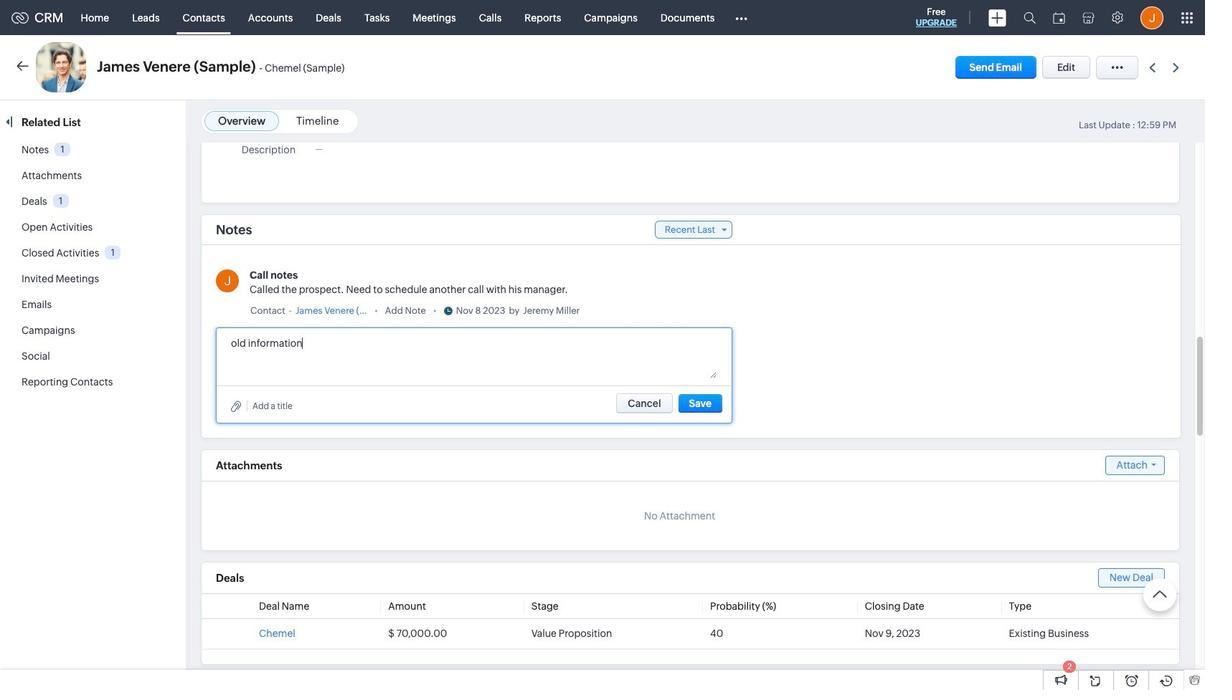 Task type: locate. For each thing, give the bounding box(es) containing it.
search element
[[1015, 0, 1045, 35]]

calendar image
[[1053, 12, 1065, 23]]

create menu image
[[989, 9, 1007, 26]]

profile image
[[1141, 6, 1164, 29]]

None button
[[617, 394, 673, 414], [678, 395, 722, 413], [617, 394, 673, 414], [678, 395, 722, 413]]

Other Modules field
[[726, 6, 757, 29]]

Add a note text field
[[231, 336, 717, 379]]



Task type: vqa. For each thing, say whether or not it's contained in the screenshot.
'Search' field
no



Task type: describe. For each thing, give the bounding box(es) containing it.
next record image
[[1173, 63, 1182, 72]]

previous record image
[[1149, 63, 1156, 72]]

logo image
[[11, 12, 29, 23]]

create menu element
[[980, 0, 1015, 35]]

search image
[[1024, 11, 1036, 24]]

profile element
[[1132, 0, 1172, 35]]



